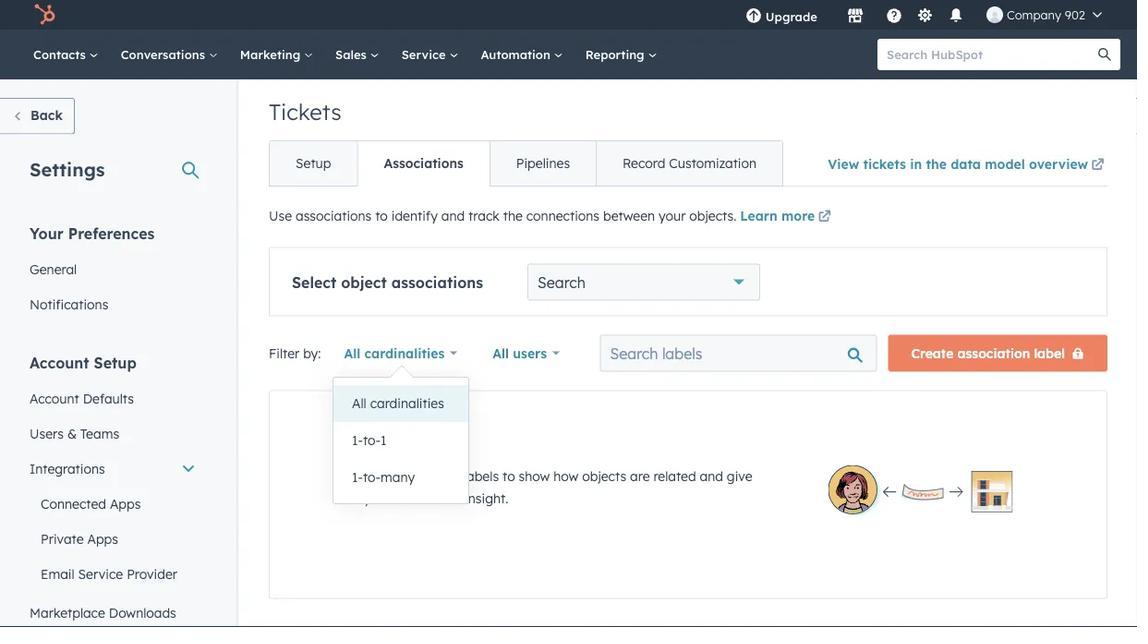 Task type: locate. For each thing, give the bounding box(es) containing it.
help image
[[886, 8, 903, 25]]

use associations to identify and track the connections between your objects.
[[269, 208, 741, 224]]

model
[[985, 156, 1026, 172]]

1 vertical spatial apps
[[87, 531, 118, 547]]

0 vertical spatial associations
[[296, 208, 372, 224]]

1 vertical spatial and
[[700, 468, 724, 484]]

overview
[[1030, 156, 1089, 172]]

1 horizontal spatial more
[[782, 208, 815, 224]]

your inside use association labels to show how objects are related and give your team more insight.
[[364, 490, 391, 506]]

create
[[912, 345, 954, 361]]

and left track
[[442, 208, 465, 224]]

1 vertical spatial your
[[364, 490, 391, 506]]

filter
[[269, 345, 300, 361]]

label
[[1035, 345, 1066, 361]]

data
[[951, 156, 982, 172]]

insight.
[[465, 490, 509, 506]]

and
[[442, 208, 465, 224], [700, 468, 724, 484]]

apps down integrations button
[[110, 496, 141, 512]]

reporting
[[586, 47, 648, 62]]

general link
[[18, 252, 207, 287]]

link opens in a new window image
[[1092, 154, 1105, 177], [1092, 159, 1105, 172], [819, 207, 832, 229], [819, 211, 832, 224]]

all cardinalities up all cardinalities button
[[344, 345, 445, 361]]

apps up email service provider
[[87, 531, 118, 547]]

Search labels search field
[[600, 335, 878, 372]]

association up team
[[390, 468, 460, 484]]

private apps
[[41, 531, 118, 547]]

0 vertical spatial association
[[958, 345, 1031, 361]]

and left the give
[[700, 468, 724, 484]]

marketplaces button
[[836, 0, 875, 30]]

objects
[[583, 468, 627, 484]]

menu
[[733, 0, 1116, 30]]

0 vertical spatial service
[[402, 47, 450, 62]]

use for use association labels to show how objects are related and give your team more insight.
[[364, 468, 387, 484]]

account
[[30, 354, 89, 372], [30, 391, 79, 407]]

1 horizontal spatial to
[[503, 468, 515, 484]]

account setup element
[[18, 353, 207, 628]]

1 vertical spatial association
[[390, 468, 460, 484]]

all cardinalities up 1-to-1 button at the bottom left
[[352, 396, 444, 412]]

learn more link
[[741, 207, 835, 229]]

to left the show
[[503, 468, 515, 484]]

0 vertical spatial more
[[782, 208, 815, 224]]

the right track
[[503, 208, 523, 224]]

settings link
[[914, 5, 937, 24]]

and inside use association labels to show how objects are related and give your team more insight.
[[700, 468, 724, 484]]

1 to- from the top
[[363, 433, 381, 449]]

2 1- from the top
[[352, 470, 363, 486]]

1 horizontal spatial and
[[700, 468, 724, 484]]

service right sales link
[[402, 47, 450, 62]]

to- for 1
[[363, 433, 381, 449]]

to- down 1-to-1
[[363, 470, 381, 486]]

users
[[513, 345, 547, 361]]

in
[[911, 156, 923, 172]]

list box
[[334, 378, 469, 504]]

sales link
[[324, 30, 391, 79]]

navigation
[[269, 140, 784, 187]]

all users button
[[481, 335, 572, 372]]

all left users
[[493, 345, 509, 361]]

service
[[402, 47, 450, 62], [78, 566, 123, 582]]

1- left 1
[[352, 433, 363, 449]]

track
[[469, 208, 500, 224]]

all cardinalities button
[[334, 385, 469, 422]]

sales
[[336, 47, 370, 62]]

users & teams link
[[18, 416, 207, 452]]

settings image
[[917, 8, 934, 24]]

association for create
[[958, 345, 1031, 361]]

the right in at the right of the page
[[927, 156, 947, 172]]

1- inside 'button'
[[352, 470, 363, 486]]

1-
[[352, 433, 363, 449], [352, 470, 363, 486]]

2 account from the top
[[30, 391, 79, 407]]

your left the objects.
[[659, 208, 686, 224]]

cardinalities up 1-to-1 button at the bottom left
[[370, 396, 444, 412]]

1 vertical spatial all cardinalities
[[352, 396, 444, 412]]

general
[[30, 261, 77, 277]]

notifications image
[[948, 8, 965, 25]]

all cardinalities inside popup button
[[344, 345, 445, 361]]

0 horizontal spatial association
[[390, 468, 460, 484]]

view tickets in the data model overview link
[[828, 144, 1108, 186]]

connections
[[527, 208, 600, 224]]

0 horizontal spatial setup
[[94, 354, 137, 372]]

1 account from the top
[[30, 354, 89, 372]]

to- inside 'button'
[[363, 470, 381, 486]]

1 vertical spatial cardinalities
[[370, 396, 444, 412]]

identify
[[392, 208, 438, 224]]

setup
[[296, 155, 331, 171], [94, 354, 137, 372]]

setup up "account defaults" link
[[94, 354, 137, 372]]

1 vertical spatial more
[[430, 490, 461, 506]]

0 horizontal spatial service
[[78, 566, 123, 582]]

0 vertical spatial account
[[30, 354, 89, 372]]

0 horizontal spatial the
[[503, 208, 523, 224]]

notifications button
[[941, 0, 972, 30]]

1 vertical spatial use
[[364, 468, 387, 484]]

labels
[[464, 468, 499, 484]]

account for account setup
[[30, 354, 89, 372]]

use down setup link
[[269, 208, 292, 224]]

0 vertical spatial 1-
[[352, 433, 363, 449]]

1 horizontal spatial service
[[402, 47, 450, 62]]

hubspot image
[[33, 4, 55, 26]]

to- inside button
[[363, 433, 381, 449]]

learn
[[741, 208, 778, 224]]

1- inside button
[[352, 433, 363, 449]]

email
[[41, 566, 74, 582]]

use down 1-to-1
[[364, 468, 387, 484]]

2 to- from the top
[[363, 470, 381, 486]]

account defaults link
[[18, 381, 207, 416]]

all up 1-to-1
[[352, 396, 367, 412]]

pipelines
[[516, 155, 570, 171]]

1-to-1
[[352, 433, 387, 449]]

connected
[[41, 496, 106, 512]]

back
[[31, 107, 63, 123]]

0 vertical spatial apps
[[110, 496, 141, 512]]

0 horizontal spatial and
[[442, 208, 465, 224]]

create association label
[[912, 345, 1066, 361]]

0 vertical spatial to-
[[363, 433, 381, 449]]

0 horizontal spatial your
[[364, 490, 391, 506]]

1 vertical spatial to
[[503, 468, 515, 484]]

more inside use association labels to show how objects are related and give your team more insight.
[[430, 490, 461, 506]]

0 vertical spatial all cardinalities
[[344, 345, 445, 361]]

service down "private apps" link
[[78, 566, 123, 582]]

apps for connected apps
[[110, 496, 141, 512]]

&
[[67, 426, 77, 442]]

association
[[958, 345, 1031, 361], [390, 468, 460, 484]]

all
[[344, 345, 361, 361], [493, 345, 509, 361], [352, 396, 367, 412]]

setup down tickets on the top left
[[296, 155, 331, 171]]

cardinalities up all cardinalities button
[[365, 345, 445, 361]]

1 horizontal spatial your
[[659, 208, 686, 224]]

1 horizontal spatial setup
[[296, 155, 331, 171]]

give
[[727, 468, 753, 484]]

how
[[554, 468, 579, 484]]

0 vertical spatial your
[[659, 208, 686, 224]]

associations down identify
[[392, 273, 483, 292]]

0 vertical spatial and
[[442, 208, 465, 224]]

to-
[[363, 433, 381, 449], [363, 470, 381, 486]]

all cardinalities
[[344, 345, 445, 361], [352, 396, 444, 412]]

search button
[[1090, 39, 1121, 70]]

association left label on the bottom right of page
[[958, 345, 1031, 361]]

contacts link
[[22, 30, 110, 79]]

your
[[659, 208, 686, 224], [364, 490, 391, 506]]

1 vertical spatial 1-
[[352, 470, 363, 486]]

1 horizontal spatial use
[[364, 468, 387, 484]]

to- up 1-to-many
[[363, 433, 381, 449]]

defaults
[[83, 391, 134, 407]]

more right learn
[[782, 208, 815, 224]]

0 horizontal spatial use
[[269, 208, 292, 224]]

0 vertical spatial use
[[269, 208, 292, 224]]

1 horizontal spatial the
[[927, 156, 947, 172]]

0 vertical spatial to
[[375, 208, 388, 224]]

more right team
[[430, 490, 461, 506]]

company 902 button
[[976, 0, 1114, 30]]

1 vertical spatial to-
[[363, 470, 381, 486]]

cardinalities inside all cardinalities popup button
[[365, 345, 445, 361]]

conversations link
[[110, 30, 229, 79]]

contacts
[[33, 47, 89, 62]]

related
[[654, 468, 697, 484]]

associations down setup link
[[296, 208, 372, 224]]

1 vertical spatial the
[[503, 208, 523, 224]]

1 1- from the top
[[352, 433, 363, 449]]

1 vertical spatial service
[[78, 566, 123, 582]]

1-to-many button
[[334, 459, 469, 496]]

navigation containing setup
[[269, 140, 784, 187]]

0 horizontal spatial more
[[430, 490, 461, 506]]

email service provider
[[41, 566, 177, 582]]

all cardinalities inside button
[[352, 396, 444, 412]]

use inside use association labels to show how objects are related and give your team more insight.
[[364, 468, 387, 484]]

association inside use association labels to show how objects are related and give your team more insight.
[[390, 468, 460, 484]]

your down 1-to-many
[[364, 490, 391, 506]]

1 horizontal spatial associations
[[392, 273, 483, 292]]

0 horizontal spatial associations
[[296, 208, 372, 224]]

notifications link
[[18, 287, 207, 322]]

1 horizontal spatial association
[[958, 345, 1031, 361]]

cardinalities
[[365, 345, 445, 361], [370, 396, 444, 412]]

account up account defaults
[[30, 354, 89, 372]]

show
[[519, 468, 550, 484]]

account up users
[[30, 391, 79, 407]]

marketplace downloads
[[30, 605, 176, 621]]

the
[[927, 156, 947, 172], [503, 208, 523, 224]]

account setup
[[30, 354, 137, 372]]

0 vertical spatial cardinalities
[[365, 345, 445, 361]]

association inside button
[[958, 345, 1031, 361]]

to left identify
[[375, 208, 388, 224]]

to
[[375, 208, 388, 224], [503, 468, 515, 484]]

all right "by:"
[[344, 345, 361, 361]]

1 vertical spatial account
[[30, 391, 79, 407]]

tickets
[[269, 98, 342, 126]]

0 vertical spatial setup
[[296, 155, 331, 171]]

1- down 1-to-1
[[352, 470, 363, 486]]

more
[[782, 208, 815, 224], [430, 490, 461, 506]]



Task type: describe. For each thing, give the bounding box(es) containing it.
1-to-many
[[352, 470, 415, 486]]

record
[[623, 155, 666, 171]]

0 horizontal spatial to
[[375, 208, 388, 224]]

your preferences element
[[18, 223, 207, 322]]

902
[[1065, 7, 1086, 22]]

1- for 1-to-many
[[352, 470, 363, 486]]

select object associations
[[292, 273, 483, 292]]

search
[[538, 273, 586, 292]]

mateo roberts image
[[987, 6, 1004, 23]]

company 902
[[1007, 7, 1086, 22]]

create association label button
[[889, 335, 1108, 372]]

Search HubSpot search field
[[878, 39, 1104, 70]]

email service provider link
[[18, 557, 207, 592]]

search button
[[528, 264, 761, 301]]

all inside button
[[352, 396, 367, 412]]

many
[[381, 470, 415, 486]]

1 vertical spatial associations
[[392, 273, 483, 292]]

are
[[630, 468, 650, 484]]

1- for 1-to-1
[[352, 433, 363, 449]]

preferences
[[68, 224, 155, 243]]

to inside use association labels to show how objects are related and give your team more insight.
[[503, 468, 515, 484]]

record customization
[[623, 155, 757, 171]]

use for use associations to identify and track the connections between your objects.
[[269, 208, 292, 224]]

upgrade image
[[746, 8, 762, 25]]

your
[[30, 224, 64, 243]]

service link
[[391, 30, 470, 79]]

upgrade
[[766, 9, 818, 24]]

all users
[[493, 345, 547, 361]]

by:
[[303, 345, 321, 361]]

marketplaces image
[[847, 8, 864, 25]]

select
[[292, 273, 337, 292]]

search image
[[1099, 48, 1112, 61]]

reporting link
[[575, 30, 669, 79]]

pipelines link
[[490, 141, 596, 186]]

users & teams
[[30, 426, 119, 442]]

object
[[341, 273, 387, 292]]

integrations button
[[18, 452, 207, 487]]

account for account defaults
[[30, 391, 79, 407]]

setup link
[[270, 141, 357, 186]]

1
[[381, 433, 387, 449]]

conversations
[[121, 47, 209, 62]]

users
[[30, 426, 64, 442]]

private
[[41, 531, 84, 547]]

customization
[[669, 155, 757, 171]]

1 vertical spatial setup
[[94, 354, 137, 372]]

all for all cardinalities popup button
[[344, 345, 361, 361]]

associations
[[384, 155, 464, 171]]

all cardinalities button
[[332, 335, 470, 372]]

apps for private apps
[[87, 531, 118, 547]]

automation
[[481, 47, 554, 62]]

back link
[[0, 98, 75, 134]]

list box containing all cardinalities
[[334, 378, 469, 504]]

marketing link
[[229, 30, 324, 79]]

marketplace downloads link
[[18, 596, 207, 628]]

tickets
[[864, 156, 907, 172]]

filter by:
[[269, 345, 321, 361]]

team
[[395, 490, 426, 506]]

private apps link
[[18, 522, 207, 557]]

record customization link
[[596, 141, 783, 186]]

service inside account setup element
[[78, 566, 123, 582]]

view
[[828, 156, 860, 172]]

learn more
[[741, 208, 815, 224]]

account defaults
[[30, 391, 134, 407]]

connected apps link
[[18, 487, 207, 522]]

0 vertical spatial the
[[927, 156, 947, 172]]

1-to-1 button
[[334, 422, 469, 459]]

menu containing company 902
[[733, 0, 1116, 30]]

hubspot link
[[22, 4, 69, 26]]

notifications
[[30, 296, 108, 312]]

integrations
[[30, 461, 105, 477]]

automation link
[[470, 30, 575, 79]]

setup inside navigation
[[296, 155, 331, 171]]

to- for many
[[363, 470, 381, 486]]

your preferences
[[30, 224, 155, 243]]

link opens in a new window image inside learn more link
[[819, 211, 832, 224]]

settings
[[30, 158, 105, 181]]

association for use
[[390, 468, 460, 484]]

view tickets in the data model overview
[[828, 156, 1089, 172]]

teams
[[80, 426, 119, 442]]

associations link
[[357, 141, 490, 186]]

use association labels to show how objects are related and give your team more insight.
[[364, 468, 753, 506]]

help button
[[879, 0, 910, 30]]

all for all users popup button
[[493, 345, 509, 361]]

cardinalities inside all cardinalities button
[[370, 396, 444, 412]]

marketplace
[[30, 605, 105, 621]]

connected apps
[[41, 496, 141, 512]]

provider
[[127, 566, 177, 582]]

objects.
[[690, 208, 737, 224]]

between
[[604, 208, 655, 224]]



Task type: vqa. For each thing, say whether or not it's contained in the screenshot.
topmost Halligan
no



